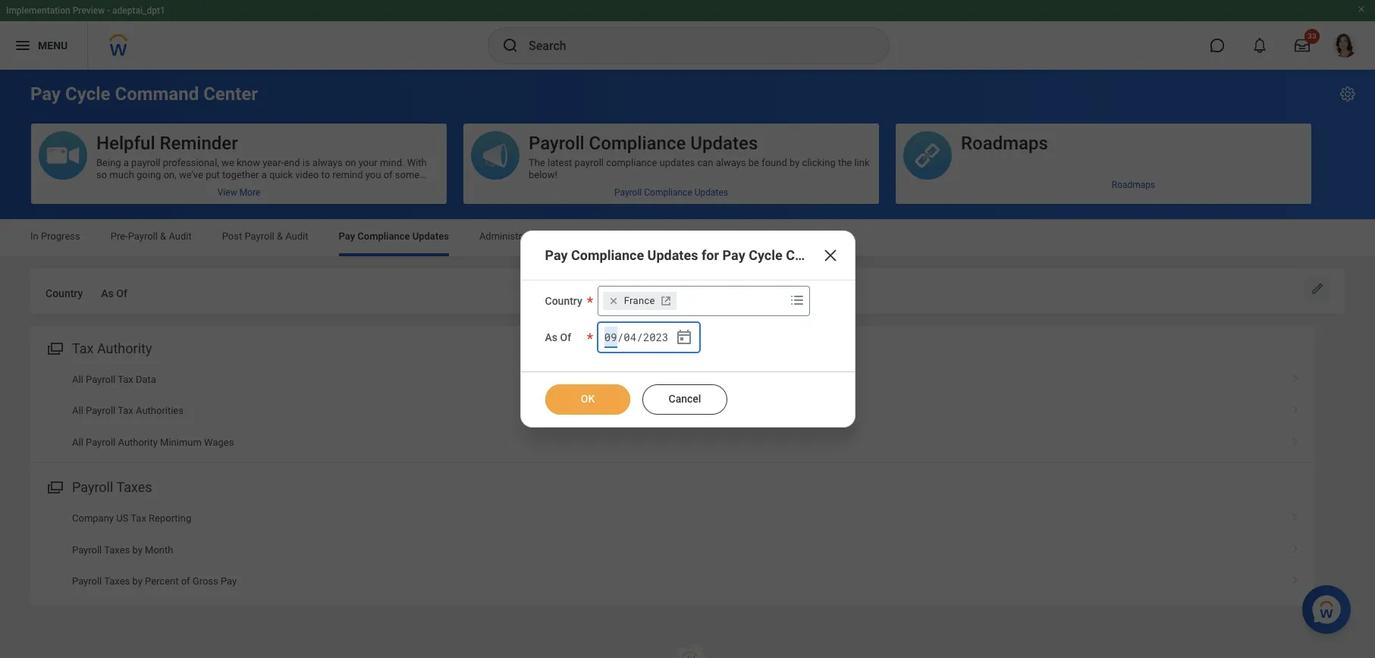 Task type: locate. For each thing, give the bounding box(es) containing it.
1 horizontal spatial to
[[321, 169, 330, 181]]

0 vertical spatial taxes
[[116, 479, 152, 495]]

0 vertical spatial list
[[30, 364, 1315, 458]]

1 always from the left
[[312, 157, 343, 168]]

country inside main content
[[46, 287, 83, 300]]

by left percent
[[132, 576, 142, 587]]

payroll down all payroll tax authorities
[[86, 437, 115, 448]]

payroll right latest
[[575, 157, 604, 168]]

pay compliance updates for pay cycle command center
[[545, 247, 893, 263]]

remind
[[332, 169, 363, 181]]

can
[[697, 157, 713, 168]]

1 horizontal spatial /
[[637, 330, 643, 344]]

0 horizontal spatial country
[[46, 287, 83, 300]]

menu group image for payroll taxes
[[44, 476, 64, 497]]

0 horizontal spatial audit
[[169, 231, 192, 242]]

of inside main content
[[116, 287, 127, 300]]

0 vertical spatial chevron right image
[[1286, 369, 1305, 384]]

all down all payroll tax data on the bottom left of the page
[[72, 405, 83, 417]]

of up the tax authority
[[116, 287, 127, 300]]

0 horizontal spatial always
[[312, 157, 343, 168]]

0 vertical spatial of
[[116, 287, 127, 300]]

main content containing pay cycle command center
[[0, 70, 1375, 620]]

authority down all payroll tax authorities
[[118, 437, 158, 448]]

menu group image for tax authority
[[44, 337, 64, 358]]

a down year-
[[261, 169, 267, 181]]

tab list containing in progress
[[15, 220, 1360, 256]]

by for percent
[[132, 576, 142, 587]]

1 vertical spatial of
[[560, 331, 571, 344]]

your up you
[[359, 157, 378, 168]]

2 always from the left
[[716, 157, 746, 168]]

tax up all payroll tax data on the bottom left of the page
[[72, 340, 94, 356]]

list containing all payroll tax data
[[30, 364, 1315, 458]]

chevron right image inside "all payroll authority minimum wages" link
[[1286, 431, 1305, 447]]

of left the gross
[[181, 576, 190, 587]]

1 horizontal spatial command
[[786, 247, 849, 263]]

keep
[[217, 181, 238, 193]]

france, press delete to clear value, ctrl + enter opens in new window. option
[[603, 292, 676, 310]]

1 & from the left
[[160, 231, 166, 242]]

compliance
[[589, 133, 686, 154], [644, 187, 692, 198], [357, 231, 410, 242], [571, 247, 644, 263]]

pay for pay compliance updates
[[339, 231, 355, 242]]

always right is
[[312, 157, 343, 168]]

chevron right image for payroll taxes
[[1286, 539, 1305, 554]]

command
[[115, 83, 199, 105], [786, 247, 849, 263]]

0 vertical spatial chevron right image
[[1286, 400, 1305, 415]]

tax right us
[[131, 513, 146, 524]]

0 vertical spatial your
[[359, 157, 378, 168]]

of left 09
[[560, 331, 571, 344]]

x image
[[821, 247, 839, 265]]

2 & from the left
[[277, 231, 283, 242]]

2 menu group image from the top
[[44, 476, 64, 497]]

updates
[[691, 133, 758, 154], [695, 187, 728, 198], [412, 231, 449, 242], [647, 247, 698, 263]]

all up payroll taxes
[[72, 437, 83, 448]]

notifications large image
[[1252, 38, 1267, 53]]

a
[[123, 157, 129, 168], [261, 169, 267, 181]]

of inside pay compliance updates for pay cycle command center dialog
[[560, 331, 571, 344]]

1 horizontal spatial as
[[545, 331, 558, 344]]

payroll
[[529, 133, 585, 154], [614, 187, 642, 198], [128, 231, 158, 242], [245, 231, 274, 242], [86, 374, 115, 385], [86, 405, 115, 417], [86, 437, 115, 448], [72, 479, 113, 495], [72, 544, 102, 556], [72, 576, 102, 587]]

2 payroll from the left
[[575, 157, 604, 168]]

data
[[136, 374, 156, 385]]

tax inside all payroll tax data link
[[118, 374, 133, 385]]

tab list
[[15, 220, 1360, 256]]

1 horizontal spatial country
[[545, 295, 582, 307]]

we
[[222, 157, 234, 168]]

year-
[[263, 157, 284, 168]]

command up prompts image
[[786, 247, 849, 263]]

payroll taxes
[[72, 479, 152, 495]]

france element
[[624, 294, 655, 308]]

audit
[[169, 231, 192, 242], [285, 231, 308, 242]]

1 horizontal spatial payroll
[[575, 157, 604, 168]]

center up reminder
[[203, 83, 258, 105]]

audit for pre-payroll & audit
[[169, 231, 192, 242]]

latest
[[548, 157, 572, 168]]

/ right 09
[[617, 330, 624, 344]]

authorities
[[136, 405, 184, 417]]

1 payroll from the left
[[131, 157, 160, 168]]

center inside dialog
[[852, 247, 893, 263]]

0 horizontal spatial &
[[160, 231, 166, 242]]

1 horizontal spatial cycle
[[749, 247, 783, 263]]

payroll up going
[[131, 157, 160, 168]]

chevron right image inside all payroll tax authorities link
[[1286, 400, 1305, 415]]

menu group image left the tax authority
[[44, 337, 64, 358]]

by inside the latest payroll compliance updates can always be found by clicking the link below!
[[790, 157, 800, 168]]

1 vertical spatial by
[[132, 544, 142, 556]]

2 chevron right image from the top
[[1286, 431, 1305, 447]]

compliance down you
[[357, 231, 410, 242]]

implementation
[[6, 5, 70, 16]]

updates left for
[[647, 247, 698, 263]]

tax for reporting
[[131, 513, 146, 524]]

taxes down payroll taxes by month
[[104, 576, 130, 587]]

so
[[96, 169, 107, 181]]

1 vertical spatial chevron right image
[[1286, 431, 1305, 447]]

payroll inside 'being a payroll professional, we know year-end is always on your mind. with so much going on, we've put together a quick video to remind you of some important concepts to help keep your stress down!'
[[131, 157, 160, 168]]

as left 09
[[545, 331, 558, 344]]

of down mind.
[[384, 169, 393, 181]]

to
[[321, 169, 330, 181], [185, 181, 193, 193]]

0 horizontal spatial of
[[116, 287, 127, 300]]

for
[[702, 247, 719, 263]]

1 chevron right image from the top
[[1286, 400, 1305, 415]]

authority up all payroll tax data on the bottom left of the page
[[97, 340, 152, 356]]

always
[[312, 157, 343, 168], [716, 157, 746, 168]]

3 all from the top
[[72, 437, 83, 448]]

taxes for payroll taxes by month
[[104, 544, 130, 556]]

3 chevron right image from the top
[[1286, 539, 1305, 554]]

payroll taxes by percent of gross pay link
[[30, 566, 1315, 597]]

0 horizontal spatial roadmaps
[[961, 133, 1048, 154]]

prompts image
[[788, 291, 806, 309]]

country left x small icon
[[545, 295, 582, 307]]

the latest payroll compliance updates can always be found by clicking the link below!
[[529, 157, 870, 181]]

1 vertical spatial cycle
[[749, 247, 783, 263]]

cycle up helpful
[[65, 83, 110, 105]]

0 horizontal spatial of
[[181, 576, 190, 587]]

0 vertical spatial of
[[384, 169, 393, 181]]

command up helpful reminder
[[115, 83, 199, 105]]

0 vertical spatial as of
[[101, 287, 127, 300]]

administration & setup
[[479, 231, 580, 242]]

center
[[203, 83, 258, 105], [852, 247, 893, 263]]

profile logan mcneil element
[[1324, 29, 1366, 62]]

0 vertical spatial by
[[790, 157, 800, 168]]

2 chevron right image from the top
[[1286, 508, 1305, 523]]

1 vertical spatial as
[[545, 331, 558, 344]]

implementation preview -   adeptai_dpt1
[[6, 5, 165, 16]]

1 vertical spatial center
[[852, 247, 893, 263]]

1 vertical spatial chevron right image
[[1286, 508, 1305, 523]]

as of inside pay compliance updates for pay cycle command center dialog
[[545, 331, 571, 344]]

as of left 09
[[545, 331, 571, 344]]

minimum
[[160, 437, 202, 448]]

tax down all payroll tax data on the bottom left of the page
[[118, 405, 133, 417]]

to down we've
[[185, 181, 193, 193]]

/
[[617, 330, 624, 344], [637, 330, 643, 344]]

of
[[116, 287, 127, 300], [560, 331, 571, 344]]

1 horizontal spatial audit
[[285, 231, 308, 242]]

menu group image
[[44, 337, 64, 358], [44, 476, 64, 497]]

with
[[407, 157, 427, 168]]

menu group image left payroll taxes
[[44, 476, 64, 497]]

1 vertical spatial list
[[30, 503, 1315, 597]]

chevron right image
[[1286, 369, 1305, 384], [1286, 508, 1305, 523], [1286, 570, 1305, 586]]

0 horizontal spatial your
[[240, 181, 259, 193]]

2 horizontal spatial &
[[546, 231, 552, 242]]

1 vertical spatial taxes
[[104, 544, 130, 556]]

all payroll tax authorities link
[[30, 395, 1315, 427]]

2 list from the top
[[30, 503, 1315, 597]]

payroll down all payroll tax data on the bottom left of the page
[[86, 405, 115, 417]]

/ right 04
[[637, 330, 643, 344]]

& right post
[[277, 231, 283, 242]]

tax inside all payroll tax authorities link
[[118, 405, 133, 417]]

chevron right image inside payroll taxes by month link
[[1286, 539, 1305, 554]]

by
[[790, 157, 800, 168], [132, 544, 142, 556], [132, 576, 142, 587]]

payroll taxes by percent of gross pay
[[72, 576, 237, 587]]

1 horizontal spatial center
[[852, 247, 893, 263]]

country down progress
[[46, 287, 83, 300]]

by left month at the bottom
[[132, 544, 142, 556]]

payroll up company
[[72, 479, 113, 495]]

cycle inside dialog
[[749, 247, 783, 263]]

2 vertical spatial chevron right image
[[1286, 539, 1305, 554]]

cancel button
[[642, 385, 727, 415]]

payroll
[[131, 157, 160, 168], [575, 157, 604, 168]]

list containing company us tax reporting
[[30, 503, 1315, 597]]

audit left post
[[169, 231, 192, 242]]

1 horizontal spatial always
[[716, 157, 746, 168]]

0 vertical spatial menu group image
[[44, 337, 64, 358]]

taxes
[[116, 479, 152, 495], [104, 544, 130, 556], [104, 576, 130, 587]]

1 horizontal spatial &
[[277, 231, 283, 242]]

1 vertical spatial as of
[[545, 331, 571, 344]]

1 vertical spatial menu group image
[[44, 476, 64, 497]]

company us tax reporting
[[72, 513, 191, 524]]

1 all from the top
[[72, 374, 83, 385]]

09 / 04 / 2023
[[604, 330, 669, 344]]

roadmaps
[[961, 133, 1048, 154], [1112, 179, 1155, 190]]

& for post payroll & audit
[[277, 231, 283, 242]]

1 vertical spatial to
[[185, 181, 193, 193]]

cycle right for
[[749, 247, 783, 263]]

chevron right image
[[1286, 400, 1305, 415], [1286, 431, 1305, 447], [1286, 539, 1305, 554]]

1 vertical spatial all
[[72, 405, 83, 417]]

main content
[[0, 70, 1375, 620]]

0 vertical spatial all
[[72, 374, 83, 385]]

2 audit from the left
[[285, 231, 308, 242]]

country
[[46, 287, 83, 300], [545, 295, 582, 307]]

0 horizontal spatial cycle
[[65, 83, 110, 105]]

0 horizontal spatial as
[[101, 287, 114, 300]]

updates down the latest payroll compliance updates can always be found by clicking the link below!
[[695, 187, 728, 198]]

by right found
[[790, 157, 800, 168]]

help
[[196, 181, 214, 193]]

1 horizontal spatial as of
[[545, 331, 571, 344]]

chevron right image inside company us tax reporting link
[[1286, 508, 1305, 523]]

video
[[295, 169, 319, 181]]

all for all payroll tax authorities
[[72, 405, 83, 417]]

pre-payroll & audit
[[111, 231, 192, 242]]

audit for post payroll & audit
[[285, 231, 308, 242]]

1 vertical spatial command
[[786, 247, 849, 263]]

tax inside company us tax reporting link
[[131, 513, 146, 524]]

0 vertical spatial center
[[203, 83, 258, 105]]

& left the setup
[[546, 231, 552, 242]]

audit down down! at the left of page
[[285, 231, 308, 242]]

payroll inside the latest payroll compliance updates can always be found by clicking the link below!
[[575, 157, 604, 168]]

compliance inside tab list
[[357, 231, 410, 242]]

compliance down the setup
[[571, 247, 644, 263]]

to right video at top
[[321, 169, 330, 181]]

2 vertical spatial all
[[72, 437, 83, 448]]

0 horizontal spatial command
[[115, 83, 199, 105]]

1 vertical spatial authority
[[118, 437, 158, 448]]

payroll down concepts
[[128, 231, 158, 242]]

2 vertical spatial chevron right image
[[1286, 570, 1305, 586]]

as of up the tax authority
[[101, 287, 127, 300]]

& right 'pre-'
[[160, 231, 166, 242]]

1 audit from the left
[[169, 231, 192, 242]]

going
[[137, 169, 161, 181]]

as up the tax authority
[[101, 287, 114, 300]]

always left be at the right top of the page
[[716, 157, 746, 168]]

1 horizontal spatial of
[[384, 169, 393, 181]]

1 vertical spatial payroll compliance updates
[[614, 187, 728, 198]]

cycle
[[65, 83, 110, 105], [749, 247, 783, 263]]

tax
[[72, 340, 94, 356], [118, 374, 133, 385], [118, 405, 133, 417], [131, 513, 146, 524]]

center right x icon
[[852, 247, 893, 263]]

0 horizontal spatial /
[[617, 330, 624, 344]]

0 vertical spatial authority
[[97, 340, 152, 356]]

2 vertical spatial by
[[132, 576, 142, 587]]

put
[[206, 169, 220, 181]]

pay compliance updates for pay cycle command center dialog
[[520, 231, 893, 428]]

post
[[222, 231, 242, 242]]

1 list from the top
[[30, 364, 1315, 458]]

1 horizontal spatial a
[[261, 169, 267, 181]]

close environment banner image
[[1357, 5, 1366, 14]]

0 vertical spatial command
[[115, 83, 199, 105]]

0 horizontal spatial center
[[203, 83, 258, 105]]

taxes down us
[[104, 544, 130, 556]]

3 chevron right image from the top
[[1286, 570, 1305, 586]]

authority
[[97, 340, 152, 356], [118, 437, 158, 448]]

list
[[30, 364, 1315, 458], [30, 503, 1315, 597]]

1 chevron right image from the top
[[1286, 369, 1305, 384]]

all down the tax authority
[[72, 374, 83, 385]]

tax left data
[[118, 374, 133, 385]]

1 menu group image from the top
[[44, 337, 64, 358]]

payroll compliance updates up compliance
[[529, 133, 758, 154]]

2 all from the top
[[72, 405, 83, 417]]

chevron right image inside payroll taxes by percent of gross pay link
[[1286, 570, 1305, 586]]

0 vertical spatial to
[[321, 169, 330, 181]]

mind.
[[380, 157, 405, 168]]

of inside 'being a payroll professional, we know year-end is always on your mind. with so much going on, we've put together a quick video to remind you of some important concepts to help keep your stress down!'
[[384, 169, 393, 181]]

0 horizontal spatial as of
[[101, 287, 127, 300]]

as of inside main content
[[101, 287, 127, 300]]

taxes up 'company us tax reporting'
[[116, 479, 152, 495]]

chevron right image inside all payroll tax data link
[[1286, 369, 1305, 384]]

&
[[160, 231, 166, 242], [277, 231, 283, 242], [546, 231, 552, 242]]

authority inside "list"
[[118, 437, 158, 448]]

is
[[302, 157, 310, 168]]

payroll compliance updates down updates
[[614, 187, 728, 198]]

as of
[[101, 287, 127, 300], [545, 331, 571, 344]]

0 vertical spatial roadmaps
[[961, 133, 1048, 154]]

1 vertical spatial your
[[240, 181, 259, 193]]

as
[[101, 287, 114, 300], [545, 331, 558, 344]]

1 horizontal spatial of
[[560, 331, 571, 344]]

helpful reminder
[[96, 133, 238, 154]]

a up much
[[123, 157, 129, 168]]

we've
[[179, 169, 203, 181]]

0 horizontal spatial payroll
[[131, 157, 160, 168]]

list for payroll taxes
[[30, 503, 1315, 597]]

3 & from the left
[[546, 231, 552, 242]]

1 vertical spatial of
[[181, 576, 190, 587]]

clicking
[[802, 157, 836, 168]]

2 vertical spatial taxes
[[104, 576, 130, 587]]

payroll down payroll taxes by month
[[72, 576, 102, 587]]

1 vertical spatial roadmaps
[[1112, 179, 1155, 190]]

your down together
[[240, 181, 259, 193]]

tax for authorities
[[118, 405, 133, 417]]



Task type: vqa. For each thing, say whether or not it's contained in the screenshot.
"Career" link
no



Task type: describe. For each thing, give the bounding box(es) containing it.
progress
[[41, 231, 80, 242]]

the
[[838, 157, 852, 168]]

0 horizontal spatial to
[[185, 181, 193, 193]]

in progress
[[30, 231, 80, 242]]

below!
[[529, 169, 557, 181]]

updates
[[660, 157, 695, 168]]

reminder
[[160, 133, 238, 154]]

always inside the latest payroll compliance updates can always be found by clicking the link below!
[[716, 157, 746, 168]]

taxes for payroll taxes
[[116, 479, 152, 495]]

1 horizontal spatial roadmaps
[[1112, 179, 1155, 190]]

link
[[854, 157, 870, 168]]

preview
[[73, 5, 105, 16]]

payroll up latest
[[529, 133, 585, 154]]

france
[[624, 295, 655, 306]]

chevron right image for tax authority
[[1286, 369, 1305, 384]]

of inside "list"
[[181, 576, 190, 587]]

-
[[107, 5, 110, 16]]

payroll for payroll
[[575, 157, 604, 168]]

0 vertical spatial payroll compliance updates
[[529, 133, 758, 154]]

found
[[762, 157, 787, 168]]

04
[[624, 330, 636, 344]]

payroll taxes by month
[[72, 544, 173, 556]]

helpful
[[96, 133, 155, 154]]

company us tax reporting link
[[30, 503, 1315, 534]]

on
[[345, 157, 356, 168]]

updates down some
[[412, 231, 449, 242]]

month
[[145, 544, 173, 556]]

by for month
[[132, 544, 142, 556]]

as of group
[[597, 322, 700, 353]]

being
[[96, 157, 121, 168]]

pay compliance updates
[[339, 231, 449, 242]]

adeptai_dpt1
[[112, 5, 165, 16]]

all for all payroll tax data
[[72, 374, 83, 385]]

configure this page image
[[1339, 85, 1357, 103]]

command inside dialog
[[786, 247, 849, 263]]

compliance down updates
[[644, 187, 692, 198]]

updates up can
[[691, 133, 758, 154]]

2 / from the left
[[637, 330, 643, 344]]

pay for pay compliance updates for pay cycle command center
[[545, 247, 568, 263]]

be
[[748, 157, 759, 168]]

together
[[222, 169, 259, 181]]

taxes for payroll taxes by percent of gross pay
[[104, 576, 130, 587]]

us
[[116, 513, 128, 524]]

all payroll authority minimum wages link
[[30, 427, 1315, 458]]

calendar image
[[675, 328, 693, 347]]

professional,
[[163, 157, 219, 168]]

1 horizontal spatial your
[[359, 157, 378, 168]]

all for all payroll authority minimum wages
[[72, 437, 83, 448]]

stress
[[262, 181, 289, 193]]

ext link image
[[658, 294, 673, 309]]

inbox large image
[[1295, 38, 1310, 53]]

roadmaps button
[[896, 124, 1311, 181]]

percent
[[145, 576, 179, 587]]

company
[[72, 513, 114, 524]]

end
[[284, 157, 300, 168]]

implementation preview -   adeptai_dpt1 banner
[[0, 0, 1375, 70]]

some
[[395, 169, 420, 181]]

all payroll authority minimum wages
[[72, 437, 234, 448]]

0 vertical spatial cycle
[[65, 83, 110, 105]]

important
[[96, 181, 139, 193]]

payroll down the tax authority
[[86, 374, 115, 385]]

payroll down company
[[72, 544, 102, 556]]

cancel
[[668, 393, 701, 405]]

pay for pay cycle command center
[[30, 83, 61, 105]]

wages
[[204, 437, 234, 448]]

chevron right image for payroll taxes
[[1286, 508, 1305, 523]]

compliance inside dialog
[[571, 247, 644, 263]]

administration
[[479, 231, 544, 242]]

payroll taxes by month link
[[30, 534, 1315, 566]]

1 / from the left
[[617, 330, 624, 344]]

being a payroll professional, we know year-end is always on your mind. with so much going on, we've put together a quick video to remind you of some important concepts to help keep your stress down!
[[96, 157, 427, 193]]

reporting
[[149, 513, 191, 524]]

all payroll tax data link
[[30, 364, 1315, 395]]

payroll down compliance
[[614, 187, 642, 198]]

& for pre-payroll & audit
[[160, 231, 166, 242]]

updates inside dialog
[[647, 247, 698, 263]]

ok button
[[545, 385, 630, 415]]

on,
[[164, 169, 177, 181]]

in
[[30, 231, 38, 242]]

compliance up compliance
[[589, 133, 686, 154]]

post payroll & audit
[[222, 231, 308, 242]]

0 horizontal spatial a
[[123, 157, 129, 168]]

0 vertical spatial as
[[101, 287, 114, 300]]

search image
[[501, 36, 520, 55]]

roadmaps inside button
[[961, 133, 1048, 154]]

roadmaps link
[[896, 173, 1311, 196]]

always inside 'being a payroll professional, we know year-end is always on your mind. with so much going on, we've put together a quick video to remind you of some important concepts to help keep your stress down!'
[[312, 157, 343, 168]]

know
[[237, 157, 260, 168]]

payroll for helpful
[[131, 157, 160, 168]]

list for tax authority
[[30, 364, 1315, 458]]

you
[[365, 169, 381, 181]]

09
[[604, 330, 617, 344]]

tax for data
[[118, 374, 133, 385]]

pay cycle command center
[[30, 83, 258, 105]]

as inside pay compliance updates for pay cycle command center dialog
[[545, 331, 558, 344]]

compliance
[[606, 157, 657, 168]]

payroll compliance updates link
[[463, 181, 879, 204]]

concepts
[[142, 181, 182, 193]]

payroll right post
[[245, 231, 274, 242]]

quick
[[269, 169, 293, 181]]

down!
[[291, 181, 318, 193]]

much
[[109, 169, 134, 181]]

the
[[529, 157, 545, 168]]

country inside pay compliance updates for pay cycle command center dialog
[[545, 295, 582, 307]]

all payroll tax data
[[72, 374, 156, 385]]

ok
[[580, 393, 594, 405]]

pre-
[[111, 231, 128, 242]]

tab list inside main content
[[15, 220, 1360, 256]]

tax authority
[[72, 340, 152, 356]]

chevron right image for tax authority
[[1286, 400, 1305, 415]]

edit image
[[1310, 281, 1325, 297]]

all payroll tax authorities
[[72, 405, 184, 417]]

setup
[[555, 231, 580, 242]]

gross
[[193, 576, 218, 587]]

2023
[[643, 330, 669, 344]]

x small image
[[606, 294, 621, 309]]



